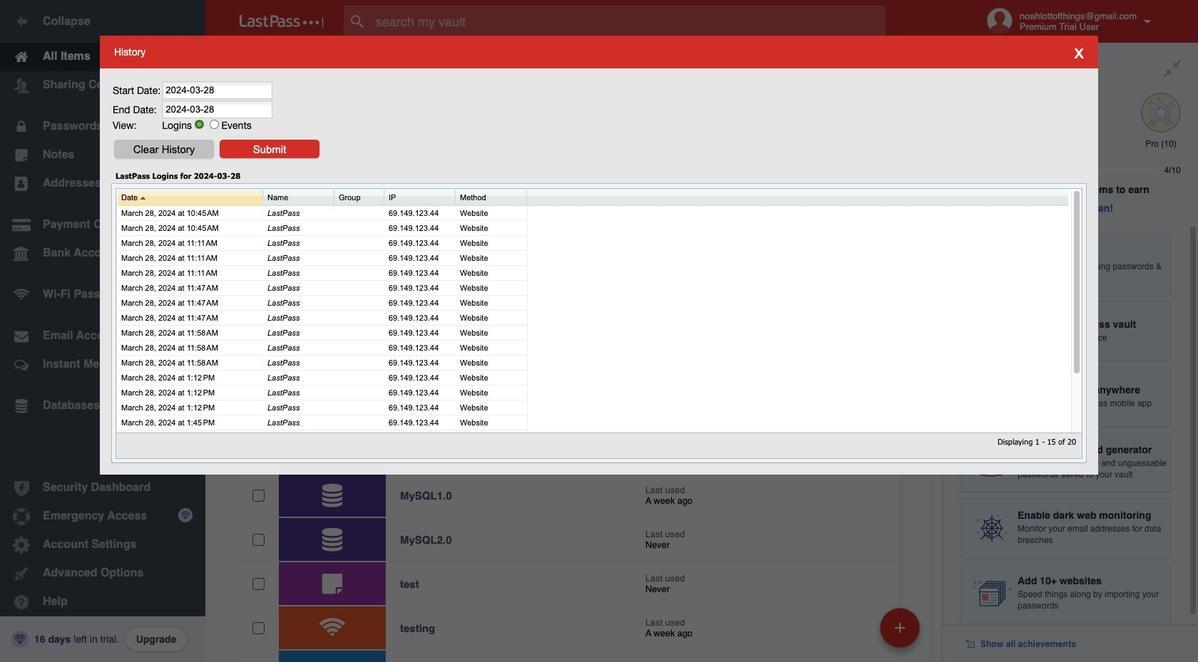 Task type: vqa. For each thing, say whether or not it's contained in the screenshot.
LastPass image at the left top of page
yes



Task type: describe. For each thing, give the bounding box(es) containing it.
main navigation navigation
[[0, 0, 205, 663]]

Search search field
[[344, 6, 914, 37]]

vault options navigation
[[205, 43, 943, 86]]

new item image
[[895, 623, 905, 633]]

new item navigation
[[875, 604, 929, 663]]



Task type: locate. For each thing, give the bounding box(es) containing it.
search my vault text field
[[344, 6, 914, 37]]

lastpass image
[[240, 15, 324, 28]]



